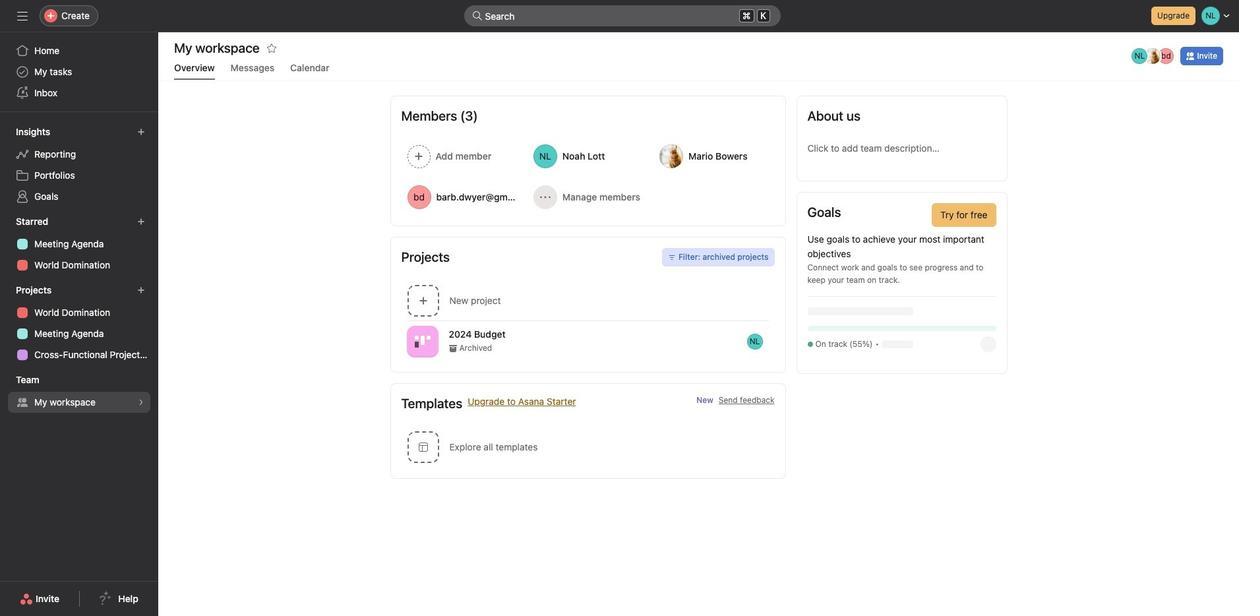 Task type: vqa. For each thing, say whether or not it's contained in the screenshot.
list box
no



Task type: locate. For each thing, give the bounding box(es) containing it.
show options image
[[769, 336, 780, 347]]

see details, my workspace image
[[137, 398, 145, 406]]

teams element
[[0, 368, 158, 416]]

projects element
[[0, 278, 158, 368]]

new project or portfolio image
[[137, 286, 145, 294]]

add items to starred image
[[137, 218, 145, 226]]

prominent image
[[472, 11, 483, 21]]

add to starred image
[[266, 43, 277, 53]]

None field
[[464, 5, 781, 26]]

global element
[[0, 32, 158, 111]]

hide sidebar image
[[17, 11, 28, 21]]

starred element
[[0, 210, 158, 278]]

filter projects image
[[668, 253, 676, 261]]



Task type: describe. For each thing, give the bounding box(es) containing it.
board image
[[415, 333, 430, 349]]

insights element
[[0, 120, 158, 210]]

new insights image
[[137, 128, 145, 136]]

Search tasks, projects, and more text field
[[464, 5, 781, 26]]



